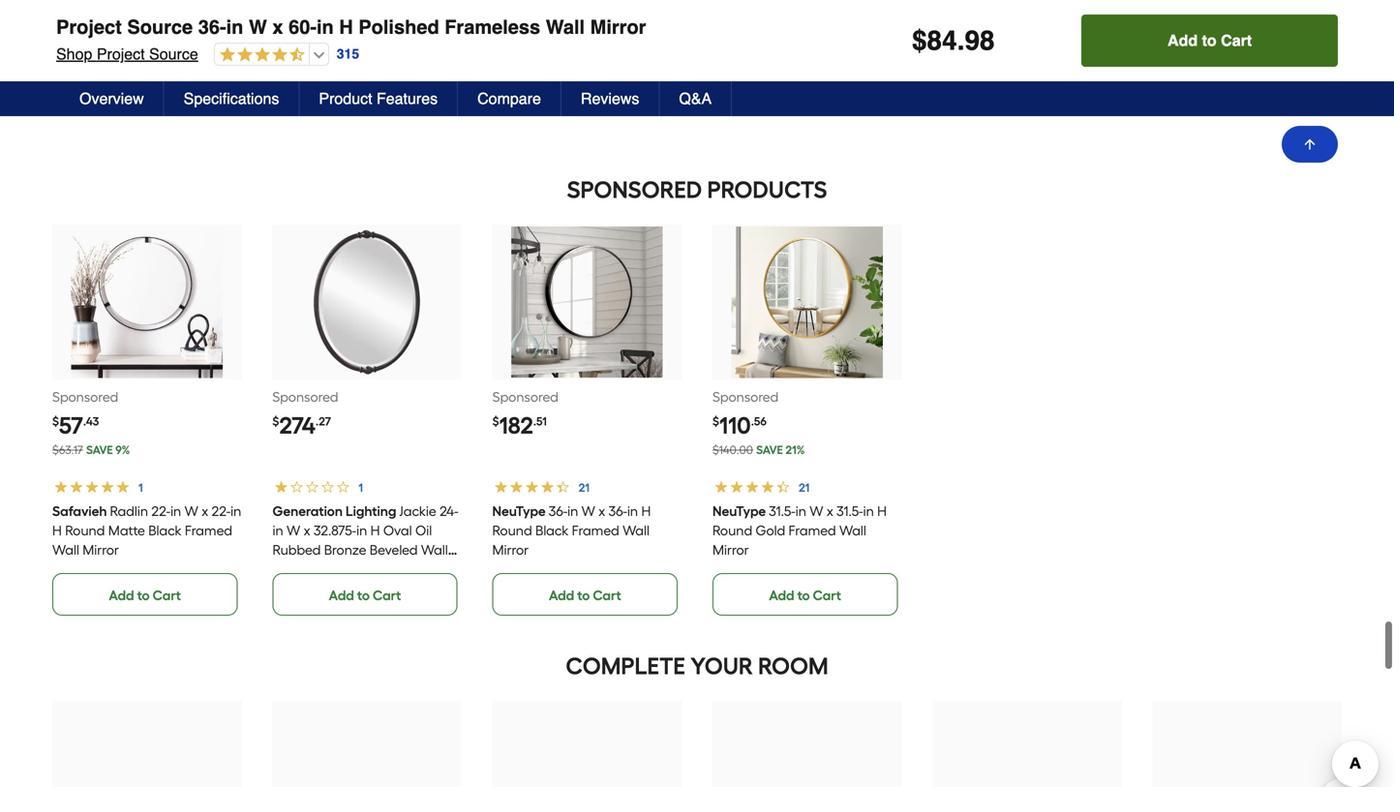 Task type: locate. For each thing, give the bounding box(es) containing it.
black inside 5/8-in faber 28- in to 48-in black steel double curtain rod with finials
[[776, 751, 809, 768]]

0 horizontal spatial framed
[[185, 302, 232, 318]]

cordless
[[933, 771, 986, 787]]

h inside 31.5-in w x 31.5-in h round gold framed wall mirror
[[877, 283, 887, 299]]

list item containing generation lighting
[[272, 4, 462, 395]]

round inside 36-in w x 36-in h round black framed wall mirror
[[493, 302, 532, 318]]

0 horizontal spatial neutype
[[493, 283, 546, 299]]

110
[[719, 191, 751, 219]]

0 horizontal spatial 31.5-
[[769, 283, 796, 299]]

save left 11%
[[748, 672, 774, 686]]

1 vertical spatial $
[[713, 194, 719, 208]]

save
[[86, 222, 113, 237], [756, 222, 783, 237], [537, 672, 564, 686], [748, 672, 774, 686]]

$ up $140.00
[[713, 194, 719, 208]]

add to cart link down the bronze
[[272, 353, 458, 395]]

$ for 45
[[713, 646, 719, 660]]

1 vertical spatial source
[[149, 45, 198, 63]]

roller
[[989, 771, 1023, 787]]

1 horizontal spatial black
[[536, 302, 569, 318]]

2 add to cart link from the left
[[272, 353, 458, 395]]

safavieh radlin 22-in w x 22-in h round matte black framed wall mirror image
[[71, 6, 223, 157]]

oval
[[383, 302, 412, 318]]

2 horizontal spatial round
[[713, 302, 753, 318]]

cart for list item containing generation lighting
[[373, 367, 401, 383]]

save for $140.00
[[756, 222, 783, 237]]

2 list item from the left
[[272, 4, 462, 395]]

source
[[127, 16, 193, 38], [149, 45, 198, 63]]

2 horizontal spatial framed
[[789, 302, 836, 318]]

round inside radlin 22-in w x 22-in h round matte black framed wall mirror
[[65, 302, 105, 318]]

to inside the 110 list item
[[798, 367, 810, 383]]

$ up the $51.48
[[713, 646, 719, 660]]

add to cart for list item containing neutype
[[549, 367, 621, 383]]

add to cart link down 31.5-in w x 31.5-in h round gold framed wall mirror
[[713, 353, 898, 395]]

22- right the radlin
[[151, 283, 171, 299]]

0 horizontal spatial 22-
[[151, 283, 171, 299]]

black
[[148, 302, 182, 318], [536, 302, 569, 318], [776, 751, 809, 768]]

shop
[[56, 45, 92, 63]]

lumi
[[933, 732, 963, 748]]

add to cart link for neutype 31.5-in w x 31.5-in h round gold framed wall mirror image
[[713, 353, 898, 395]]

0 horizontal spatial round
[[65, 302, 105, 318]]

add to cart inside the 110 list item
[[769, 367, 841, 383]]

x inside 31.5-in w x 31.5-in h round gold framed wall mirror
[[827, 283, 834, 299]]

3 round from the left
[[713, 302, 753, 318]]

textured
[[1225, 732, 1290, 748]]

decor
[[1185, 732, 1222, 748]]

round down safavieh
[[65, 302, 105, 318]]

0 vertical spatial project
[[56, 16, 122, 38]]

21%
[[786, 222, 805, 237]]

cart
[[1221, 31, 1252, 49], [153, 367, 181, 383], [373, 367, 401, 383], [593, 367, 621, 383], [813, 367, 841, 383]]

product features
[[319, 90, 438, 107]]

radlin
[[110, 283, 148, 299]]

save left the 20%
[[537, 672, 564, 686]]

add inside button
[[1168, 31, 1198, 49]]

add to cart link down 36-in w x 36-in h round black framed wall mirror
[[493, 353, 678, 395]]

31.5-in w x 31.5-in h round gold framed wall mirror
[[713, 283, 887, 338]]

1 horizontal spatial framed
[[572, 302, 620, 318]]

1 horizontal spatial 22-
[[212, 283, 231, 299]]

jackie 24- in w x 32.875-in h oval oil rubbed bronze beveled wall mirror
[[272, 283, 458, 357]]

framed inside 36-in w x 36-in h round black framed wall mirror
[[572, 302, 620, 318]]

reviews button
[[562, 81, 660, 116]]

framed for 31.5-in w x 31.5-in h round gold framed wall mirror
[[789, 302, 836, 318]]

project up overview
[[97, 45, 145, 63]]

110 list item
[[713, 4, 902, 395]]

x inside jackie 24- in w x 32.875-in h oval oil rubbed bronze beveled wall mirror
[[304, 302, 310, 318]]

cart for the 110 list item on the right of the page
[[813, 367, 841, 383]]

1 list item from the left
[[52, 4, 241, 395]]

4 add to cart link from the left
[[713, 353, 898, 395]]

neutype right 24-
[[493, 283, 546, 299]]

2 framed from the left
[[572, 302, 620, 318]]

indoor
[[272, 771, 312, 787]]

22-
[[151, 283, 171, 299], [212, 283, 231, 299]]

2 horizontal spatial list item
[[493, 4, 682, 395]]

jackie
[[399, 283, 436, 299]]

.56
[[751, 194, 767, 208]]

2 31.5- from the left
[[837, 283, 863, 299]]

3
[[343, 751, 350, 768]]

1 add to cart link from the left
[[52, 353, 238, 395]]

&
[[744, 732, 753, 748]]

project
[[56, 16, 122, 38], [97, 45, 145, 63]]

black inside 36-in w x 36-in h round black framed wall mirror
[[536, 302, 569, 318]]

save left 21%
[[756, 222, 783, 237]]

finesse
[[272, 751, 317, 768]]

rug
[[417, 771, 441, 787]]

2 horizontal spatial black
[[776, 751, 809, 768]]

add to cart for list item containing generation lighting
[[329, 367, 401, 383]]

$ for 84
[[912, 25, 927, 56]]

source up shop project source
[[127, 16, 193, 38]]

1 neutype from the left
[[493, 283, 546, 299]]

2 22- from the left
[[212, 283, 231, 299]]

complete your room heading
[[50, 426, 1344, 465]]

42-in x 72-in gray light filtering cordless roller shade
[[933, 732, 1119, 787]]

overview button
[[60, 81, 164, 116]]

mirror inside 31.5-in w x 31.5-in h round gold framed wall mirror
[[713, 321, 749, 338]]

1 round from the left
[[65, 302, 105, 318]]

product
[[319, 90, 372, 107]]

2 round from the left
[[493, 302, 532, 318]]

x inside radlin 22-in w x 22-in h round matte black framed wall mirror
[[202, 283, 208, 299]]

$ left the .
[[912, 25, 927, 56]]

98
[[965, 25, 995, 56]]

home
[[966, 732, 1003, 748]]

pair-
[[1153, 771, 1183, 787]]

source up specifications
[[149, 45, 198, 63]]

1 framed from the left
[[185, 302, 232, 318]]

add to cart link down radlin 22-in w x 22-in h round matte black framed wall mirror
[[52, 353, 238, 395]]

generation
[[272, 283, 343, 299]]

in
[[226, 16, 243, 38], [317, 16, 334, 38], [170, 283, 181, 299], [231, 283, 241, 299], [568, 283, 579, 299], [628, 283, 638, 299], [796, 283, 807, 299], [863, 283, 874, 299], [272, 302, 283, 318], [356, 302, 367, 318], [614, 732, 625, 748], [828, 732, 839, 748], [1098, 732, 1109, 748], [713, 751, 724, 768], [762, 751, 772, 768], [951, 751, 962, 768]]

31.5-
[[769, 283, 796, 299], [837, 283, 863, 299]]

1 horizontal spatial round
[[493, 302, 532, 318]]

add to cart link
[[52, 353, 238, 395], [272, 353, 458, 395], [493, 353, 678, 395], [713, 353, 898, 395]]

overview
[[79, 90, 144, 107]]

add to cart link for neutype 36-in w x 36-in h round black framed wall mirror image
[[493, 353, 678, 395]]

room
[[758, 432, 829, 460]]

save inside list item
[[86, 222, 113, 237]]

$ inside $ 45 .48
[[713, 646, 719, 660]]

to inside 5/8-in faber 28- in to 48-in black steel double curtain rod with finials
[[727, 751, 739, 768]]

w
[[249, 16, 267, 38], [185, 283, 198, 299], [582, 283, 596, 299], [810, 283, 824, 299], [287, 302, 300, 318]]

round for 31.5-in w x 31.5-in h round gold framed wall mirror
[[713, 302, 753, 318]]

2 neutype from the left
[[713, 283, 766, 299]]

add to cart for list item containing safavieh
[[109, 367, 181, 383]]

united weavers of america finesse 2 x 3 (ft) frieze red indoor geometric area rug
[[272, 732, 443, 787]]

framed inside 31.5-in w x 31.5-in h round gold framed wall mirror
[[789, 302, 836, 318]]

1 horizontal spatial list item
[[272, 4, 462, 395]]

0 vertical spatial $
[[912, 25, 927, 56]]

shade
[[1026, 771, 1066, 787]]

add to cart inside add to cart button
[[1168, 31, 1252, 49]]

with
[[789, 771, 816, 787]]

hinkley cabana 36-in appliance white indoor/outdoor downrod or flush mount smart ceiling fan (5-blade) image
[[511, 482, 663, 634]]

red
[[413, 751, 436, 768]]

round right oil
[[493, 302, 532, 318]]

neutype for gold
[[713, 283, 766, 299]]

polished
[[359, 16, 439, 38]]

$51.48
[[713, 672, 745, 686]]

list item
[[52, 4, 241, 395], [272, 4, 462, 395], [493, 4, 682, 395]]

$ inside the $ 110 .56
[[713, 194, 719, 208]]

generation lighting jackie 24-in w x 32.875-in h oval oil rubbed bronze beveled wall mirror image
[[291, 6, 443, 157]]

generation lighting
[[272, 283, 396, 299]]

round left gold
[[713, 302, 753, 318]]

filtering
[[1033, 751, 1081, 768]]

q&a
[[679, 90, 712, 107]]

geometric
[[316, 771, 381, 787]]

project up shop
[[56, 16, 122, 38]]

h inside radlin 22-in w x 22-in h round matte black framed wall mirror
[[52, 302, 62, 318]]

wall inside 31.5-in w x 31.5-in h round gold framed wall mirror
[[840, 302, 867, 318]]

$63.17
[[52, 222, 83, 237]]

0 horizontal spatial list item
[[52, 4, 241, 395]]

save inside the 110 list item
[[756, 222, 783, 237]]

5/8-in faber 28- in to 48-in black steel double curtain rod with finials
[[713, 732, 900, 787]]

grommet
[[1153, 751, 1221, 768]]

lush
[[1153, 732, 1182, 748]]

3 add to cart link from the left
[[493, 353, 678, 395]]

textured dot grommet sheer-wp-gray- pair-38x84
[[1153, 732, 1330, 787]]

3 list item from the left
[[493, 4, 682, 395]]

add inside the 110 list item
[[769, 367, 795, 383]]

neutype
[[493, 283, 546, 299], [713, 283, 766, 299]]

neutype up gold
[[713, 283, 766, 299]]

315
[[337, 46, 359, 62]]

h
[[339, 16, 353, 38], [642, 283, 651, 299], [877, 283, 887, 299], [52, 302, 62, 318], [370, 302, 380, 318]]

add to cart link inside the 110 list item
[[713, 353, 898, 395]]

neutype inside the 110 list item
[[713, 283, 766, 299]]

4.5 stars image
[[215, 46, 305, 64]]

cart for list item containing neutype
[[593, 367, 621, 383]]

x
[[272, 16, 283, 38], [202, 283, 208, 299], [599, 283, 606, 299], [827, 283, 834, 299], [304, 302, 310, 318], [1112, 732, 1119, 748]]

round
[[65, 302, 105, 318], [493, 302, 532, 318], [713, 302, 753, 318]]

9%
[[116, 222, 130, 237]]

mirror inside 36-in w x 36-in h round black framed wall mirror
[[493, 321, 529, 338]]

0 vertical spatial source
[[127, 16, 193, 38]]

indoor/outdoor
[[493, 771, 589, 787]]

1 horizontal spatial 31.5-
[[837, 283, 863, 299]]

united
[[272, 732, 313, 748]]

sheer-
[[1224, 751, 1267, 768]]

.48
[[746, 646, 762, 660]]

cabana
[[540, 732, 592, 748]]

2 vertical spatial $
[[713, 646, 719, 660]]

save left 9%
[[86, 222, 113, 237]]

furnishings
[[1006, 732, 1076, 748]]

cart inside the 110 list item
[[813, 367, 841, 383]]

22- left generation
[[212, 283, 231, 299]]

h inside 36-in w x 36-in h round black framed wall mirror
[[642, 283, 651, 299]]

0 horizontal spatial black
[[148, 302, 182, 318]]

3 framed from the left
[[789, 302, 836, 318]]

round inside 31.5-in w x 31.5-in h round gold framed wall mirror
[[713, 302, 753, 318]]

1 horizontal spatial neutype
[[713, 283, 766, 299]]



Task type: describe. For each thing, give the bounding box(es) containing it.
hart
[[713, 732, 741, 748]]

cart for list item containing safavieh
[[153, 367, 181, 383]]

1 22- from the left
[[151, 283, 171, 299]]

framed for 36-in w x 36-in h round black framed wall mirror
[[572, 302, 620, 318]]

oil
[[415, 302, 432, 318]]

42-
[[1079, 732, 1098, 748]]

add to cart button
[[1082, 15, 1338, 67]]

light
[[999, 751, 1030, 768]]

to for "safavieh radlin 22-in w x 22-in h round matte black framed wall mirror" image "add to cart" link
[[137, 367, 150, 383]]

to for "add to cart" link in the 110 list item
[[798, 367, 810, 383]]

downrod
[[592, 771, 648, 787]]

28-
[[881, 732, 900, 748]]

11%
[[777, 672, 794, 686]]

add for generation lighting jackie 24-in w x 32.875-in h oval oil rubbed bronze beveled wall mirror "image"
[[329, 367, 354, 383]]

hart & harlow
[[713, 732, 801, 748]]

add to cart link for generation lighting jackie 24-in w x 32.875-in h oval oil rubbed bronze beveled wall mirror "image"
[[272, 353, 458, 395]]

neutype for black
[[493, 283, 546, 299]]

24-
[[440, 283, 458, 299]]

double
[[845, 751, 889, 768]]

add for neutype 31.5-in w x 31.5-in h round gold framed wall mirror image
[[769, 367, 795, 383]]

arrow up image
[[1302, 137, 1318, 152]]

2
[[320, 751, 328, 768]]

x inside 36-in w x 36-in h round black framed wall mirror
[[599, 283, 606, 299]]

lush decor
[[1153, 732, 1222, 748]]

1 vertical spatial project
[[97, 45, 145, 63]]

5/8-
[[804, 732, 828, 748]]

add to cart link for "safavieh radlin 22-in w x 22-in h round matte black framed wall mirror" image
[[52, 353, 238, 395]]

to for "add to cart" link associated with generation lighting jackie 24-in w x 32.875-in h oval oil rubbed bronze beveled wall mirror "image"
[[357, 367, 370, 383]]

$140.00
[[713, 222, 753, 237]]

save for $63.17
[[86, 222, 113, 237]]

gray
[[965, 751, 995, 768]]

add for "safavieh radlin 22-in w x 22-in h round matte black framed wall mirror" image
[[109, 367, 134, 383]]

h inside jackie 24- in w x 32.875-in h oval oil rubbed bronze beveled wall mirror
[[370, 302, 380, 318]]

38x84
[[1183, 771, 1221, 787]]

$140.00 save 21%
[[713, 222, 805, 237]]

hart & harlow 5/8-in faber 28-in to 48-in black steel double curtain rod with finials image
[[732, 482, 883, 634]]

area
[[384, 771, 413, 787]]

compare button
[[458, 81, 562, 116]]

to for "add to cart" link corresponding to neutype 36-in w x 36-in h round black framed wall mirror image
[[577, 367, 590, 383]]

black inside radlin 22-in w x 22-in h round matte black framed wall mirror
[[148, 302, 182, 318]]

32.875-
[[314, 302, 356, 318]]

rubbed
[[272, 321, 321, 338]]

rod
[[762, 771, 786, 787]]

wp-
[[1267, 751, 1293, 768]]

round for 36-in w x 36-in h round black framed wall mirror
[[493, 302, 532, 318]]

84
[[927, 25, 957, 56]]

$ for 110
[[713, 194, 719, 208]]

mirror inside jackie 24- in w x 32.875-in h oval oil rubbed bronze beveled wall mirror
[[272, 341, 309, 357]]

to inside button
[[1202, 31, 1217, 49]]

add to cart for the 110 list item on the right of the page
[[769, 367, 841, 383]]

complete
[[566, 432, 686, 460]]

neutype 31.5-in w x 31.5-in h round gold framed wall mirror image
[[732, 6, 883, 157]]

60-
[[289, 16, 317, 38]]

faber
[[842, 732, 877, 748]]

compare
[[478, 90, 541, 107]]

gold
[[756, 302, 786, 318]]

36- inside cabana 36-in appliance white indoor/outdoor downrod
[[595, 732, 614, 748]]

w inside 31.5-in w x 31.5-in h round gold framed wall mirror
[[810, 283, 824, 299]]

$63.17 save 9%
[[52, 222, 130, 237]]

48-
[[742, 751, 762, 768]]

your
[[691, 432, 753, 460]]

in inside cabana 36-in appliance white indoor/outdoor downrod
[[614, 732, 625, 748]]

x inside 42-in x 72-in gray light filtering cordless roller shade
[[1112, 732, 1119, 748]]

w inside 36-in w x 36-in h round black framed wall mirror
[[582, 283, 596, 299]]

sponsored
[[713, 168, 779, 185]]

1 31.5- from the left
[[769, 283, 796, 299]]

hinkley
[[493, 732, 538, 748]]

appliance
[[493, 751, 555, 768]]

product features button
[[300, 81, 458, 116]]

project source 36-in w x 60-in h polished frameless wall mirror
[[56, 16, 646, 38]]

wall inside radlin 22-in w x 22-in h round matte black framed wall mirror
[[52, 321, 79, 338]]

wall inside jackie 24- in w x 32.875-in h oval oil rubbed bronze beveled wall mirror
[[421, 321, 448, 338]]

specifications
[[184, 90, 279, 107]]

20%
[[567, 672, 588, 686]]

neutype 36-in w x 36-in h round black framed wall mirror image
[[511, 6, 663, 157]]

q&a button
[[660, 81, 732, 116]]

black for 5/8-in faber 28- in to 48-in black steel double curtain rod with finials
[[776, 751, 809, 768]]

united weavers of america finesse 2 x 3 (ft) frieze red indoor geometric area rug image
[[291, 482, 443, 634]]

w inside jackie 24- in w x 32.875-in h oval oil rubbed bronze beveled wall mirror
[[287, 302, 300, 318]]

wall inside 36-in w x 36-in h round black framed wall mirror
[[623, 302, 650, 318]]

36-in w x 36-in h round black framed wall mirror
[[493, 283, 651, 338]]

specifications button
[[164, 81, 300, 116]]

save 20%
[[537, 672, 588, 686]]

save for $51.48
[[748, 672, 774, 686]]

add for neutype 36-in w x 36-in h round black framed wall mirror image
[[549, 367, 574, 383]]

weavers
[[316, 732, 370, 748]]

.
[[957, 25, 965, 56]]

white
[[558, 751, 595, 768]]

list item containing neutype
[[493, 4, 682, 395]]

curtain
[[713, 771, 759, 787]]

x
[[331, 751, 339, 768]]

shop project source
[[56, 45, 198, 63]]

harlow
[[756, 732, 801, 748]]

cart inside button
[[1221, 31, 1252, 49]]

homdec 1-light 5.8-in white led flush mount light image
[[71, 482, 223, 634]]

complete your room
[[566, 432, 829, 460]]

list item containing safavieh
[[52, 4, 241, 395]]

features
[[377, 90, 438, 107]]

frieze
[[374, 751, 410, 768]]

safavieh
[[52, 283, 107, 299]]

cabana 36-in appliance white indoor/outdoor downrod 
[[493, 732, 681, 787]]

gray-
[[1293, 751, 1330, 768]]

mirror inside radlin 22-in w x 22-in h round matte black framed wall mirror
[[83, 321, 119, 338]]

dot
[[1293, 732, 1320, 748]]

beveled
[[370, 321, 418, 338]]

america
[[391, 732, 443, 748]]

lighting
[[346, 283, 396, 299]]

$51.48 save 11%
[[713, 672, 794, 686]]

framed inside radlin 22-in w x 22-in h round matte black framed wall mirror
[[185, 302, 232, 318]]

black for 36-in w x 36-in h round black framed wall mirror
[[536, 302, 569, 318]]

w inside radlin 22-in w x 22-in h round matte black framed wall mirror
[[185, 283, 198, 299]]

finials
[[819, 771, 857, 787]]

$ 84 . 98
[[912, 25, 995, 56]]

45
[[719, 643, 746, 671]]

frameless
[[445, 16, 541, 38]]



Task type: vqa. For each thing, say whether or not it's contained in the screenshot.
Admin
no



